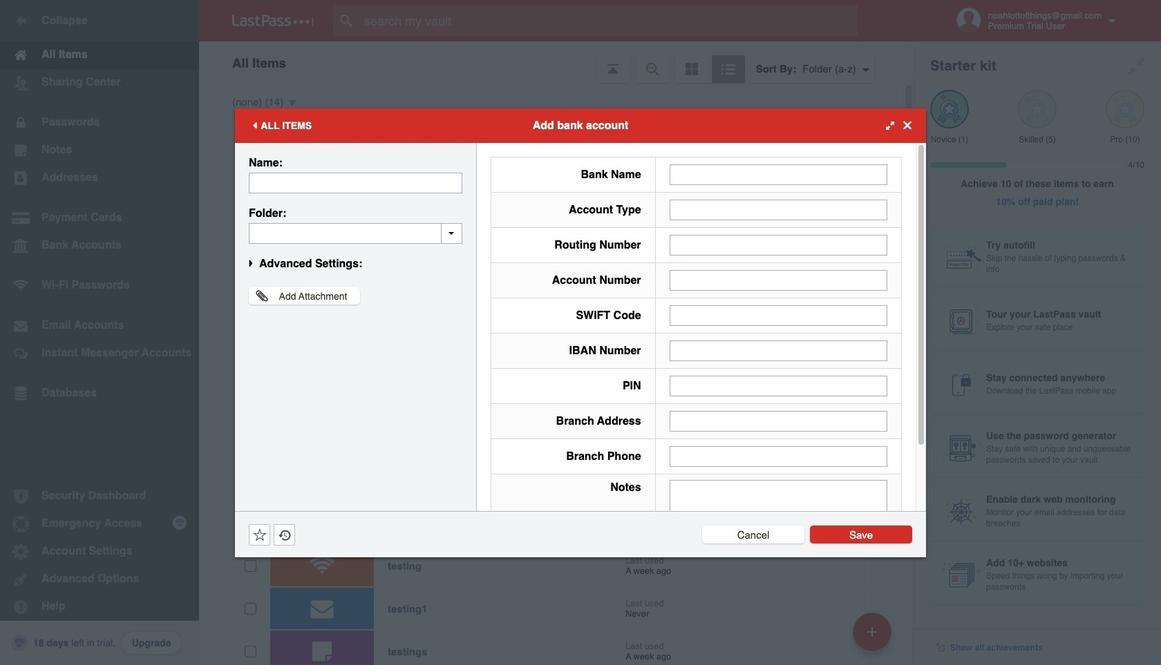Task type: describe. For each thing, give the bounding box(es) containing it.
new item navigation
[[848, 609, 900, 666]]

vault options navigation
[[199, 41, 914, 83]]

lastpass image
[[232, 15, 314, 27]]



Task type: locate. For each thing, give the bounding box(es) containing it.
Search search field
[[333, 6, 885, 36]]

None text field
[[669, 164, 887, 185], [249, 223, 462, 244], [669, 235, 887, 255], [669, 340, 887, 361], [669, 376, 887, 396], [669, 164, 887, 185], [249, 223, 462, 244], [669, 235, 887, 255], [669, 340, 887, 361], [669, 376, 887, 396]]

dialog
[[235, 108, 926, 575]]

None text field
[[249, 172, 462, 193], [669, 199, 887, 220], [669, 270, 887, 291], [669, 305, 887, 326], [669, 411, 887, 432], [669, 446, 887, 467], [669, 480, 887, 566], [249, 172, 462, 193], [669, 199, 887, 220], [669, 270, 887, 291], [669, 305, 887, 326], [669, 411, 887, 432], [669, 446, 887, 467], [669, 480, 887, 566]]

new item image
[[867, 627, 877, 637]]

main navigation navigation
[[0, 0, 199, 666]]

search my vault text field
[[333, 6, 885, 36]]



Task type: vqa. For each thing, say whether or not it's contained in the screenshot.
dialog
yes



